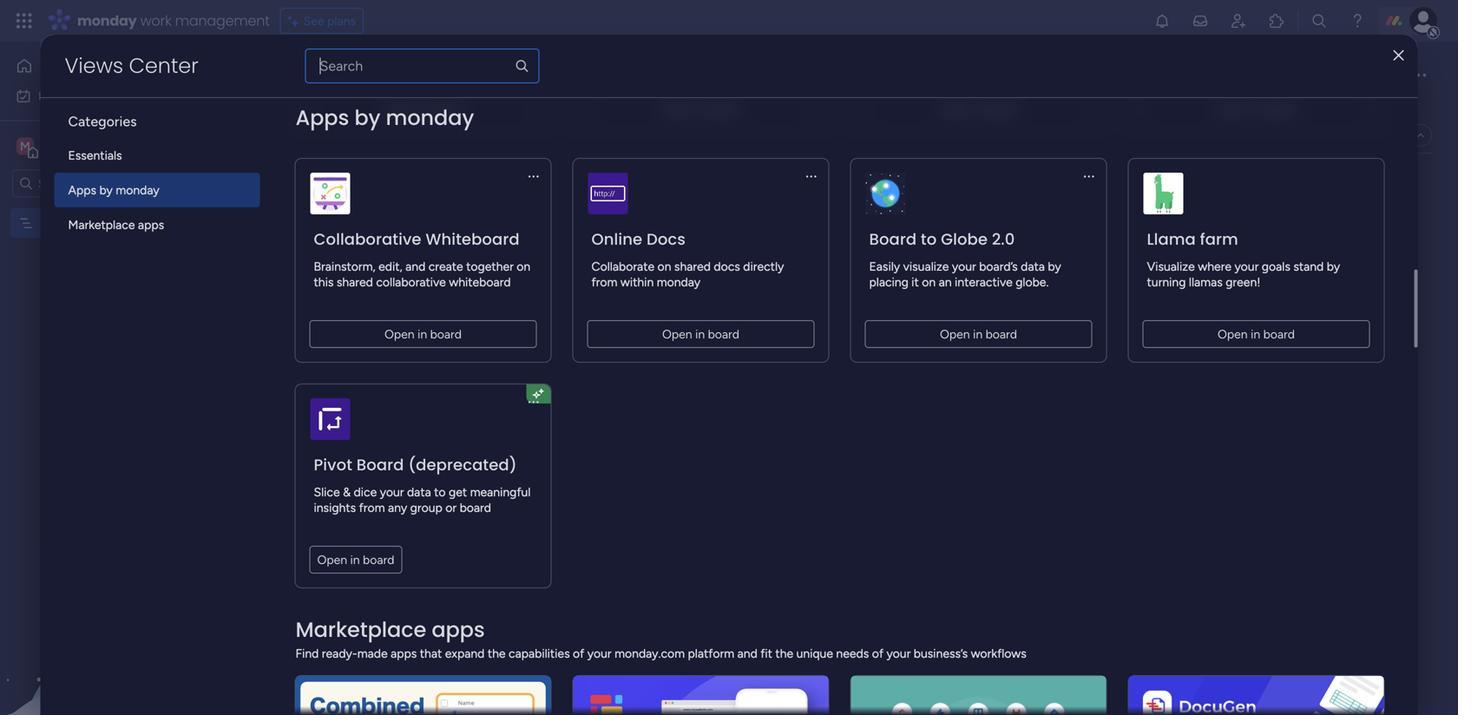 Task type: describe. For each thing, give the bounding box(es) containing it.
business's
[[914, 646, 968, 661]]

0 horizontal spatial menu image
[[526, 395, 540, 409]]

llama
[[1147, 228, 1196, 250]]

docs
[[714, 259, 740, 274]]

whiteboard
[[449, 275, 511, 290]]

create
[[429, 259, 463, 274]]

gary orlando image
[[1410, 7, 1438, 35]]

online docs collaborate on shared docs directly from within monday
[[592, 228, 784, 290]]

categories list box
[[54, 98, 274, 242]]

autopilot image
[[1306, 123, 1321, 146]]

board's
[[979, 259, 1018, 274]]

your inside llama farm visualize where your goals stand by turning llamas green!
[[1235, 259, 1259, 274]]

visualize
[[903, 259, 949, 274]]

interactive
[[955, 275, 1013, 290]]

help button
[[1311, 666, 1372, 694]]

khvhg field
[[260, 55, 352, 94]]

gantt
[[428, 128, 460, 143]]

assign
[[421, 97, 458, 112]]

help
[[1326, 671, 1357, 689]]

1 horizontal spatial apps by monday
[[296, 103, 474, 132]]

new project
[[270, 174, 338, 189]]

pivot board (deprecated) slice & dice your data to get meaningful insights from any group or board
[[314, 454, 531, 515]]

to inside pivot board (deprecated) slice & dice your data to get meaningful insights from any group or board
[[434, 485, 446, 500]]

Search in workspace field
[[36, 174, 145, 194]]

work for monday
[[140, 11, 171, 30]]

dice
[[354, 485, 377, 500]]

person button
[[575, 168, 650, 196]]

blank
[[829, 128, 858, 143]]

workspace selection element
[[16, 136, 145, 158]]

see plans button
[[280, 8, 364, 34]]

center
[[129, 51, 199, 80]]

data inside pivot board (deprecated) slice & dice your data to get meaningful insights from any group or board
[[407, 485, 431, 500]]

meaningful
[[470, 485, 531, 500]]

stands.
[[781, 97, 820, 112]]

that
[[420, 646, 442, 661]]

needs
[[836, 646, 869, 661]]

marketplace for marketplace apps find ready-made apps that expand the capabilities of your monday.com platform and fit the unique needs of your business's workflows
[[296, 615, 426, 645]]

board inside board to globe 2.0 easily visualize your board's data by placing it on an interactive globe.
[[869, 228, 917, 250]]

table inside button
[[374, 128, 402, 143]]

see more
[[792, 96, 843, 111]]

chart button
[[473, 122, 529, 149]]

gantt button
[[415, 122, 473, 149]]

your left business's
[[887, 646, 911, 661]]

of right capabilities
[[573, 646, 585, 661]]

collaborative whiteboard brainstorm, edit, and create together on this shared collaborative whiteboard
[[314, 228, 531, 290]]

workspace
[[74, 138, 142, 155]]

marketplace apps
[[68, 217, 164, 232]]

llamas
[[1189, 275, 1223, 290]]

board inside pivot board (deprecated) slice & dice your data to get meaningful insights from any group or board
[[460, 500, 491, 515]]

blank view button
[[816, 122, 899, 149]]

search image
[[514, 58, 530, 74]]

apps image
[[1268, 12, 1286, 30]]

board to globe 2.0 easily visualize your board's data by placing it on an interactive globe.
[[869, 228, 1061, 290]]

work for my
[[58, 89, 84, 103]]

open in board button up add view image
[[865, 95, 1092, 122]]

from inside pivot board (deprecated) slice & dice your data to get meaningful insights from any group or board
[[359, 500, 385, 515]]

shared inside collaborative whiteboard brainstorm, edit, and create together on this shared collaborative whiteboard
[[337, 275, 373, 290]]

files gallery
[[683, 128, 748, 143]]

project
[[298, 174, 338, 189]]

track
[[630, 97, 657, 112]]

llama farm visualize where your goals stand by turning llamas green!
[[1147, 228, 1340, 290]]

capabilities
[[509, 646, 570, 661]]

and inside collaborative whiteboard brainstorm, edit, and create together on this shared collaborative whiteboard
[[405, 259, 426, 274]]

categories
[[68, 113, 137, 130]]

whiteboard
[[426, 228, 520, 250]]

docs
[[647, 228, 686, 250]]

see more link
[[790, 95, 845, 112]]

by inside option
[[99, 183, 113, 197]]

0 vertical spatial khvhg
[[264, 55, 348, 94]]

chart
[[486, 128, 516, 143]]

unique
[[797, 646, 833, 661]]

from inside online docs collaborate on shared docs directly from within monday
[[592, 275, 618, 290]]

2 the from the left
[[776, 646, 794, 661]]

collaborative
[[376, 275, 446, 290]]

show board description image
[[360, 66, 381, 83]]

slice
[[314, 485, 340, 500]]

dapulse x slim image
[[1394, 49, 1404, 62]]

on inside online docs collaborate on shared docs directly from within monday
[[658, 259, 671, 274]]

keep
[[601, 97, 627, 112]]

calendar
[[542, 128, 591, 143]]

open in board button up files in the top of the page
[[587, 95, 815, 122]]

and inside marketplace apps find ready-made apps that expand the capabilities of your monday.com platform and fit the unique needs of your business's workflows
[[738, 646, 758, 661]]

apps for marketplace apps find ready-made apps that expand the capabilities of your monday.com platform and fit the unique needs of your business's workflows
[[432, 615, 485, 645]]

stand
[[1294, 259, 1324, 274]]

goals
[[1262, 259, 1291, 274]]

platform
[[688, 646, 735, 661]]

directly
[[743, 259, 784, 274]]

menu image for board to globe 2.0
[[1082, 169, 1096, 183]]

home
[[40, 59, 73, 73]]

on inside collaborative whiteboard brainstorm, edit, and create together on this shared collaborative whiteboard
[[517, 259, 531, 274]]

categories heading
[[54, 98, 260, 138]]

essentials
[[68, 148, 122, 163]]

m
[[20, 139, 30, 154]]

type
[[334, 97, 359, 112]]

person
[[603, 174, 640, 189]]

lottie animation element
[[0, 540, 221, 715]]

pivot
[[314, 454, 352, 476]]

new project button
[[263, 168, 345, 196]]

see plans
[[304, 13, 356, 28]]

owners,
[[461, 97, 503, 112]]

&
[[343, 485, 351, 500]]

workflows
[[971, 646, 1027, 661]]

open in board button up 'autopilot' icon
[[1143, 95, 1370, 122]]

see for see more
[[792, 96, 812, 111]]

of right "track"
[[660, 97, 672, 112]]

open in board button down interactive
[[865, 320, 1092, 348]]

2.0
[[992, 228, 1015, 250]]

add view image
[[909, 129, 916, 142]]

invite members image
[[1230, 12, 1247, 30]]

turning
[[1147, 275, 1186, 290]]

management
[[175, 11, 270, 30]]

to inside board to globe 2.0 easily visualize your board's data by placing it on an interactive globe.
[[921, 228, 937, 250]]

marketplace for marketplace apps
[[68, 217, 135, 232]]

dialog containing views center
[[40, 0, 1418, 715]]

any inside pivot board (deprecated) slice & dice your data to get meaningful insights from any group or board
[[388, 500, 407, 515]]

farm
[[1200, 228, 1239, 250]]

form
[[774, 128, 803, 143]]

my work button
[[10, 82, 187, 110]]

0 horizontal spatial where
[[675, 97, 709, 112]]

apps by monday inside option
[[68, 183, 160, 197]]

lottie animation image
[[0, 540, 221, 715]]

notifications image
[[1154, 12, 1171, 30]]



Task type: vqa. For each thing, say whether or not it's contained in the screenshot.
middle date
no



Task type: locate. For each thing, give the bounding box(es) containing it.
on down the docs
[[658, 259, 671, 274]]

project
[[739, 97, 778, 112]]

0 vertical spatial any
[[312, 97, 331, 112]]

main inside button
[[290, 128, 316, 143]]

manage
[[266, 97, 309, 112]]

calendar button
[[529, 122, 604, 149]]

khvhg down search in workspace field on the left of page
[[41, 216, 74, 230]]

apps inside option
[[138, 217, 164, 232]]

0 horizontal spatial apps
[[68, 183, 96, 197]]

2 vertical spatial and
[[738, 646, 758, 661]]

manage any type of project. assign owners, set timelines and keep track of where your project stands.
[[266, 97, 820, 112]]

main table button
[[263, 122, 361, 149]]

easily
[[869, 259, 900, 274]]

khvhg
[[264, 55, 348, 94], [41, 216, 74, 230]]

apps by monday up the marketplace apps
[[68, 183, 160, 197]]

group
[[410, 500, 443, 515]]

automate
[[1328, 128, 1382, 143]]

1 horizontal spatial to
[[921, 228, 937, 250]]

any left group
[[388, 500, 407, 515]]

2 horizontal spatial apps
[[432, 615, 485, 645]]

shared
[[674, 259, 711, 274], [337, 275, 373, 290]]

work up center
[[140, 11, 171, 30]]

1 table from the left
[[319, 128, 348, 143]]

dialog
[[40, 0, 1418, 715]]

apps down essentials on the top left of the page
[[68, 183, 96, 197]]

0 vertical spatial apps
[[296, 103, 349, 132]]

monday.com
[[615, 646, 685, 661]]

to left get
[[434, 485, 446, 500]]

0 vertical spatial where
[[675, 97, 709, 112]]

shared left docs
[[674, 259, 711, 274]]

1 vertical spatial shared
[[337, 275, 373, 290]]

marketplace inside option
[[68, 217, 135, 232]]

table inside button
[[319, 128, 348, 143]]

view
[[861, 128, 886, 143]]

1 vertical spatial and
[[405, 259, 426, 274]]

globe
[[941, 228, 988, 250]]

by
[[354, 103, 381, 132], [99, 183, 113, 197], [1048, 259, 1061, 274], [1327, 259, 1340, 274]]

1 horizontal spatial any
[[388, 500, 407, 515]]

1 vertical spatial data
[[407, 485, 431, 500]]

khvhg up manage
[[264, 55, 348, 94]]

the right expand
[[488, 646, 506, 661]]

marketplace down search in workspace field on the left of page
[[68, 217, 135, 232]]

table button
[[361, 122, 415, 149]]

where inside llama farm visualize where your goals stand by turning llamas green!
[[1198, 259, 1232, 274]]

1 horizontal spatial board
[[869, 228, 917, 250]]

where up the llamas
[[1198, 259, 1232, 274]]

of
[[362, 97, 373, 112], [660, 97, 672, 112], [573, 646, 585, 661], [872, 646, 884, 661]]

marketplace up made
[[296, 615, 426, 645]]

apps
[[138, 217, 164, 232], [432, 615, 485, 645], [391, 646, 417, 661]]

1 vertical spatial khvhg
[[41, 216, 74, 230]]

inbox image
[[1192, 12, 1209, 30]]

help image
[[1349, 12, 1366, 30]]

the
[[488, 646, 506, 661], [776, 646, 794, 661]]

by inside llama farm visualize where your goals stand by turning llamas green!
[[1327, 259, 1340, 274]]

remove from favorites image
[[390, 66, 407, 83]]

see left more
[[792, 96, 812, 111]]

by up globe.
[[1048, 259, 1061, 274]]

marketplace apps option
[[54, 207, 260, 242]]

1 the from the left
[[488, 646, 506, 661]]

0 horizontal spatial board
[[357, 454, 404, 476]]

on
[[517, 259, 531, 274], [658, 259, 671, 274], [922, 275, 936, 290]]

0 horizontal spatial any
[[312, 97, 331, 112]]

more
[[815, 96, 843, 111]]

new
[[270, 174, 295, 189]]

table down type
[[319, 128, 348, 143]]

2 horizontal spatial on
[[922, 275, 936, 290]]

main
[[290, 128, 316, 143], [40, 138, 70, 155]]

or
[[446, 500, 457, 515]]

shared down the brainstorm,
[[337, 275, 373, 290]]

0 vertical spatial board
[[869, 228, 917, 250]]

apps for marketplace apps
[[138, 217, 164, 232]]

search everything image
[[1311, 12, 1328, 30]]

your
[[712, 97, 736, 112], [952, 259, 976, 274], [1235, 259, 1259, 274], [380, 485, 404, 500], [588, 646, 612, 661], [887, 646, 911, 661]]

by right stand
[[1327, 259, 1340, 274]]

any left type
[[312, 97, 331, 112]]

board up dice
[[357, 454, 404, 476]]

dapulse integrations image
[[1134, 129, 1147, 142]]

of right needs
[[872, 646, 884, 661]]

0 horizontal spatial from
[[359, 500, 385, 515]]

data inside board to globe 2.0 easily visualize your board's data by placing it on an interactive globe.
[[1021, 259, 1045, 274]]

in
[[418, 101, 427, 116], [695, 101, 705, 116], [973, 101, 983, 116], [1251, 101, 1261, 116], [418, 327, 427, 342], [695, 327, 705, 342], [973, 327, 983, 342], [1251, 327, 1261, 342], [350, 553, 360, 567]]

1 vertical spatial apps
[[432, 615, 485, 645]]

and left 'keep'
[[578, 97, 598, 112]]

0 horizontal spatial apps by monday
[[68, 183, 160, 197]]

open in board button down collaborative
[[309, 320, 537, 348]]

data up globe.
[[1021, 259, 1045, 274]]

this
[[314, 275, 334, 290]]

from down dice
[[359, 500, 385, 515]]

monday work management
[[77, 11, 270, 30]]

within
[[621, 275, 654, 290]]

project.
[[376, 97, 418, 112]]

khvhg list box
[[0, 205, 221, 472]]

1 horizontal spatial see
[[792, 96, 812, 111]]

on right the it
[[922, 275, 936, 290]]

and left fit
[[738, 646, 758, 661]]

your inside board to globe 2.0 easily visualize your board's data by placing it on an interactive globe.
[[952, 259, 976, 274]]

1 vertical spatial marketplace
[[296, 615, 426, 645]]

your left monday.com
[[588, 646, 612, 661]]

1 horizontal spatial the
[[776, 646, 794, 661]]

0 horizontal spatial khvhg
[[41, 216, 74, 230]]

globe.
[[1016, 275, 1049, 290]]

0 horizontal spatial on
[[517, 259, 531, 274]]

files gallery button
[[670, 122, 761, 149]]

1 horizontal spatial menu image
[[804, 169, 818, 183]]

apps down "apps by monday" option
[[138, 217, 164, 232]]

apps by monday option
[[54, 173, 260, 207]]

0 vertical spatial apps by monday
[[296, 103, 474, 132]]

your up interactive
[[952, 259, 976, 274]]

timelines
[[526, 97, 575, 112]]

open in board button down docs
[[587, 320, 815, 348]]

shared inside online docs collaborate on shared docs directly from within monday
[[674, 259, 711, 274]]

data up group
[[407, 485, 431, 500]]

None search field
[[305, 49, 540, 83]]

open in board button down green!
[[1143, 320, 1370, 348]]

apps down khvhg 'field'
[[296, 103, 349, 132]]

work inside button
[[58, 89, 84, 103]]

to up visualize
[[921, 228, 937, 250]]

board inside pivot board (deprecated) slice & dice your data to get meaningful insights from any group or board
[[357, 454, 404, 476]]

table down project.
[[374, 128, 402, 143]]

views center
[[65, 51, 199, 80]]

my work
[[38, 89, 84, 103]]

0 horizontal spatial main
[[40, 138, 70, 155]]

main for main table
[[290, 128, 316, 143]]

main workspace
[[40, 138, 142, 155]]

0 vertical spatial shared
[[674, 259, 711, 274]]

marketplace inside marketplace apps find ready-made apps that expand the capabilities of your monday.com platform and fit the unique needs of your business's workflows
[[296, 615, 426, 645]]

1 vertical spatial to
[[434, 485, 446, 500]]

kanban button
[[604, 122, 670, 149]]

2 vertical spatial apps
[[391, 646, 417, 661]]

0 horizontal spatial shared
[[337, 275, 373, 290]]

my
[[38, 89, 55, 103]]

collapse board header image
[[1414, 128, 1428, 142]]

0 vertical spatial marketplace
[[68, 217, 135, 232]]

Search for a column type search field
[[305, 49, 540, 83]]

1 horizontal spatial khvhg
[[264, 55, 348, 94]]

2 table from the left
[[374, 128, 402, 143]]

1 vertical spatial any
[[388, 500, 407, 515]]

kanban
[[617, 128, 657, 143]]

0 horizontal spatial and
[[405, 259, 426, 274]]

open in board button up gantt
[[309, 95, 537, 122]]

essentials option
[[54, 138, 260, 173]]

0 vertical spatial to
[[921, 228, 937, 250]]

apps left the that
[[391, 646, 417, 661]]

the right fit
[[776, 646, 794, 661]]

by up the marketplace apps
[[99, 183, 113, 197]]

1 vertical spatial work
[[58, 89, 84, 103]]

marketplace apps find ready-made apps that expand the capabilities of your monday.com platform and fit the unique needs of your business's workflows
[[296, 615, 1027, 661]]

1 vertical spatial see
[[792, 96, 812, 111]]

your up green!
[[1235, 259, 1259, 274]]

menu image
[[804, 169, 818, 183], [1082, 169, 1096, 183], [526, 395, 540, 409]]

2 horizontal spatial and
[[738, 646, 758, 661]]

apps up expand
[[432, 615, 485, 645]]

see inside button
[[304, 13, 324, 28]]

where up files in the top of the page
[[675, 97, 709, 112]]

0 vertical spatial apps
[[138, 217, 164, 232]]

none search field inside dialog
[[305, 49, 540, 83]]

1 horizontal spatial data
[[1021, 259, 1045, 274]]

1 horizontal spatial main
[[290, 128, 316, 143]]

of right type
[[362, 97, 373, 112]]

main down manage
[[290, 128, 316, 143]]

placing
[[869, 275, 909, 290]]

and up collaborative
[[405, 259, 426, 274]]

select product image
[[16, 12, 33, 30]]

monday
[[77, 11, 137, 30], [386, 103, 474, 132], [116, 183, 160, 197], [657, 275, 701, 290]]

board up easily
[[869, 228, 917, 250]]

it
[[912, 275, 919, 290]]

where
[[675, 97, 709, 112], [1198, 259, 1232, 274]]

open in board button
[[309, 95, 537, 122], [587, 95, 815, 122], [865, 95, 1092, 122], [1143, 95, 1370, 122], [309, 320, 537, 348], [587, 320, 815, 348], [865, 320, 1092, 348], [1143, 320, 1370, 348], [309, 546, 402, 574]]

data
[[1021, 259, 1045, 274], [407, 485, 431, 500]]

khvhg inside khvhg list box
[[41, 216, 74, 230]]

by down show board description icon
[[354, 103, 381, 132]]

and
[[578, 97, 598, 112], [405, 259, 426, 274], [738, 646, 758, 661]]

board
[[869, 228, 917, 250], [357, 454, 404, 476]]

1 horizontal spatial apps
[[391, 646, 417, 661]]

your inside pivot board (deprecated) slice & dice your data to get meaningful insights from any group or board
[[380, 485, 404, 500]]

1 horizontal spatial shared
[[674, 259, 711, 274]]

1 horizontal spatial on
[[658, 259, 671, 274]]

0 horizontal spatial to
[[434, 485, 446, 500]]

your up gallery
[[712, 97, 736, 112]]

main for main workspace
[[40, 138, 70, 155]]

by inside board to globe 2.0 easily visualize your board's data by placing it on an interactive globe.
[[1048, 259, 1061, 274]]

brainstorm,
[[314, 259, 376, 274]]

0 vertical spatial see
[[304, 13, 324, 28]]

see for see plans
[[304, 13, 324, 28]]

menu image
[[526, 169, 540, 183]]

0 horizontal spatial work
[[58, 89, 84, 103]]

set
[[506, 97, 523, 112]]

views
[[65, 51, 123, 80]]

see left plans
[[304, 13, 324, 28]]

form button
[[761, 122, 816, 149]]

visualize
[[1147, 259, 1195, 274]]

Search field
[[513, 169, 565, 194]]

your right dice
[[380, 485, 404, 500]]

open in board button down insights
[[309, 546, 402, 574]]

0 horizontal spatial table
[[319, 128, 348, 143]]

home button
[[10, 52, 187, 80]]

insights
[[314, 500, 356, 515]]

0 horizontal spatial see
[[304, 13, 324, 28]]

0 horizontal spatial apps
[[138, 217, 164, 232]]

0 vertical spatial and
[[578, 97, 598, 112]]

1 horizontal spatial and
[[578, 97, 598, 112]]

workspace image
[[16, 137, 34, 156]]

table
[[319, 128, 348, 143], [374, 128, 402, 143]]

apps
[[296, 103, 349, 132], [68, 183, 96, 197]]

0 horizontal spatial data
[[407, 485, 431, 500]]

1 vertical spatial apps
[[68, 183, 96, 197]]

marketplace
[[68, 217, 135, 232], [296, 615, 426, 645]]

get
[[449, 485, 467, 500]]

from down collaborate at top left
[[592, 275, 618, 290]]

ready-
[[322, 646, 357, 661]]

together
[[466, 259, 514, 274]]

0 vertical spatial work
[[140, 11, 171, 30]]

open
[[385, 101, 415, 116], [662, 101, 692, 116], [940, 101, 970, 116], [1218, 101, 1248, 116], [385, 327, 415, 342], [662, 327, 692, 342], [940, 327, 970, 342], [1218, 327, 1248, 342], [317, 553, 347, 567]]

an
[[939, 275, 952, 290]]

monday inside online docs collaborate on shared docs directly from within monday
[[657, 275, 701, 290]]

main inside workspace selection element
[[40, 138, 70, 155]]

1 vertical spatial board
[[357, 454, 404, 476]]

1 vertical spatial apps by monday
[[68, 183, 160, 197]]

on right together
[[517, 259, 531, 274]]

0 vertical spatial data
[[1021, 259, 1045, 274]]

edit,
[[379, 259, 402, 274]]

apps by monday
[[296, 103, 474, 132], [68, 183, 160, 197]]

apps inside "apps by monday" option
[[68, 183, 96, 197]]

monday inside option
[[116, 183, 160, 197]]

option
[[0, 207, 221, 211]]

1 horizontal spatial work
[[140, 11, 171, 30]]

work right my at the left top
[[58, 89, 84, 103]]

0 vertical spatial from
[[592, 275, 618, 290]]

2 horizontal spatial menu image
[[1082, 169, 1096, 183]]

apps by monday down show board description icon
[[296, 103, 474, 132]]

1 horizontal spatial table
[[374, 128, 402, 143]]

open in board
[[385, 101, 462, 116], [662, 101, 740, 116], [940, 101, 1017, 116], [1218, 101, 1295, 116], [385, 327, 462, 342], [662, 327, 740, 342], [940, 327, 1017, 342], [1218, 327, 1295, 342], [317, 553, 394, 567]]

1 horizontal spatial marketplace
[[296, 615, 426, 645]]

1 vertical spatial from
[[359, 500, 385, 515]]

1 vertical spatial where
[[1198, 259, 1232, 274]]

menu image for online docs
[[804, 169, 818, 183]]

0 horizontal spatial marketplace
[[68, 217, 135, 232]]

expand
[[445, 646, 485, 661]]

collaborate
[[592, 259, 655, 274]]

1 horizontal spatial apps
[[296, 103, 349, 132]]

0 horizontal spatial the
[[488, 646, 506, 661]]

work
[[140, 11, 171, 30], [58, 89, 84, 103]]

main right workspace "icon"
[[40, 138, 70, 155]]

1 horizontal spatial from
[[592, 275, 618, 290]]

plans
[[327, 13, 356, 28]]

on inside board to globe 2.0 easily visualize your board's data by placing it on an interactive globe.
[[922, 275, 936, 290]]

1 horizontal spatial where
[[1198, 259, 1232, 274]]



